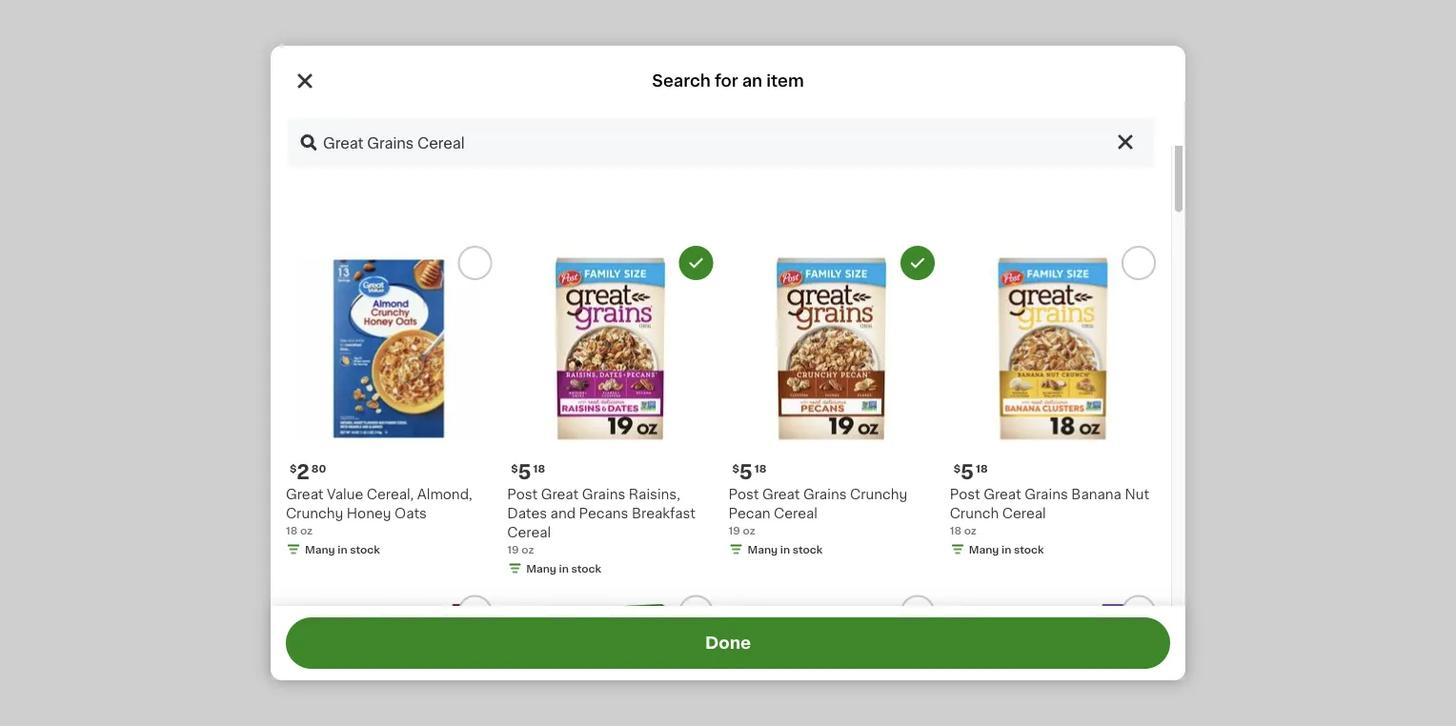 Task type: describe. For each thing, give the bounding box(es) containing it.
almond,
[[417, 487, 472, 501]]

item
[[767, 73, 804, 89]]

honey
[[347, 506, 391, 520]]

search
[[652, 73, 711, 89]]

4 product group from the left
[[950, 246, 1156, 561]]

stock for cereal
[[793, 544, 823, 555]]

pecans
[[579, 506, 629, 520]]

done button
[[286, 618, 1171, 669]]

many in stock for cereal
[[748, 544, 823, 555]]

grains for crunchy
[[804, 487, 847, 501]]

many for honey
[[305, 544, 335, 555]]

many for and
[[526, 563, 557, 574]]

crunch
[[950, 506, 999, 520]]

stock for crunch
[[1014, 544, 1044, 555]]

stock for and
[[571, 563, 602, 574]]

dates
[[507, 506, 547, 520]]

many in stock for crunch
[[969, 544, 1044, 555]]

unselect item image for post great grains crunchy pecan cereal
[[909, 254, 926, 272]]

3 product group from the left
[[729, 246, 935, 561]]

an
[[742, 73, 763, 89]]

$ 5 18 for post great grains crunchy pecan cereal
[[733, 462, 767, 482]]

dialog containing 2
[[271, 46, 1186, 726]]

many for crunch
[[969, 544, 999, 555]]

oz inside great value cereal, almond, crunchy honey oats 18 oz
[[300, 525, 313, 535]]

unselect item image for post great grains raisins, dates and pecans breakfast cereal
[[688, 254, 705, 272]]

post for post great grains crunchy pecan cereal
[[729, 487, 759, 501]]

18 inside great value cereal, almond, crunchy honey oats 18 oz
[[286, 525, 298, 535]]

oats
[[395, 506, 427, 520]]

great inside great value cereal, almond, crunchy honey oats 18 oz
[[286, 487, 324, 501]]

cereal,
[[367, 487, 414, 501]]

$ for great value cereal, almond, crunchy honey oats
[[290, 463, 297, 473]]

19 inside post great grains crunchy pecan cereal 19 oz
[[729, 525, 740, 535]]

post great grains raisins, dates and pecans breakfast cereal 19 oz
[[507, 487, 696, 555]]

in for and
[[559, 563, 569, 574]]

post great grains crunchy pecan cereal 19 oz
[[729, 487, 908, 535]]

post for post great grains raisins, dates and pecans breakfast cereal
[[507, 487, 538, 501]]

stock for honey
[[350, 544, 380, 555]]

great for post great grains crunchy pecan cereal
[[762, 487, 800, 501]]

great for post great grains banana nut crunch cereal
[[984, 487, 1022, 501]]

$ for post great grains crunchy pecan cereal
[[733, 463, 740, 473]]

post great grains banana nut crunch cereal 18 oz
[[950, 487, 1150, 535]]

$ for post great grains banana nut crunch cereal
[[954, 463, 961, 473]]

18 for post great grains crunchy pecan cereal
[[755, 463, 767, 473]]

in for honey
[[338, 544, 348, 555]]

18 for post great grains banana nut crunch cereal
[[976, 463, 988, 473]]

for
[[715, 73, 738, 89]]

2
[[297, 462, 310, 482]]

nut
[[1125, 487, 1150, 501]]

in for cereal
[[781, 544, 790, 555]]

in for crunch
[[1002, 544, 1012, 555]]

grains for raisins,
[[582, 487, 626, 501]]

cereal inside post great grains banana nut crunch cereal 18 oz
[[1003, 506, 1046, 520]]



Task type: vqa. For each thing, say whether or not it's contained in the screenshot.
grains inside the 'Post Great Grains Crunchy Pecan Cereal 19 oz'
yes



Task type: locate. For each thing, give the bounding box(es) containing it.
1 horizontal spatial 19
[[729, 525, 740, 535]]

2 5 from the left
[[740, 462, 753, 482]]

great value cereal, almond, crunchy honey oats 18 oz
[[286, 487, 472, 535]]

great inside post great grains crunchy pecan cereal 19 oz
[[762, 487, 800, 501]]

oz down pecan
[[743, 525, 756, 535]]

0 horizontal spatial post
[[507, 487, 538, 501]]

many in stock for and
[[526, 563, 602, 574]]

in
[[338, 544, 348, 555], [781, 544, 790, 555], [1002, 544, 1012, 555], [559, 563, 569, 574]]

oz inside post great grains crunchy pecan cereal 19 oz
[[743, 525, 756, 535]]

post up pecan
[[729, 487, 759, 501]]

great inside post great grains banana nut crunch cereal 18 oz
[[984, 487, 1022, 501]]

1 horizontal spatial unselect item image
[[909, 254, 926, 272]]

grains
[[582, 487, 626, 501], [804, 487, 847, 501], [1025, 487, 1068, 501]]

crunchy inside post great grains crunchy pecan cereal 19 oz
[[850, 487, 908, 501]]

in down honey
[[338, 544, 348, 555]]

2 product group from the left
[[507, 246, 713, 580]]

0 horizontal spatial crunchy
[[286, 506, 343, 520]]

great
[[286, 487, 324, 501], [541, 487, 579, 501], [762, 487, 800, 501], [984, 487, 1022, 501]]

2 unselect item image from the left
[[909, 254, 926, 272]]

0 horizontal spatial unselect item image
[[688, 254, 705, 272]]

0 horizontal spatial 5
[[518, 462, 531, 482]]

product group
[[286, 246, 492, 561], [507, 246, 713, 580], [729, 246, 935, 561], [950, 246, 1156, 561]]

breakfast
[[632, 506, 696, 520]]

in down post great grains crunchy pecan cereal 19 oz
[[781, 544, 790, 555]]

pecan
[[729, 506, 771, 520]]

1 horizontal spatial $ 5 18
[[733, 462, 767, 482]]

cereal down dates
[[507, 525, 551, 539]]

1 grains from the left
[[582, 487, 626, 501]]

great for post great grains raisins, dates and pecans breakfast cereal
[[541, 487, 579, 501]]

cereal
[[774, 506, 818, 520], [1003, 506, 1046, 520], [507, 525, 551, 539]]

None search field
[[286, 116, 1156, 170]]

5 up dates
[[518, 462, 531, 482]]

$ up pecan
[[733, 463, 740, 473]]

1 horizontal spatial grains
[[804, 487, 847, 501]]

3 $ from the left
[[733, 463, 740, 473]]

18
[[533, 463, 545, 473], [755, 463, 767, 473], [976, 463, 988, 473], [286, 525, 298, 535], [950, 525, 962, 535]]

great up and
[[541, 487, 579, 501]]

$ 5 18 up dates
[[511, 462, 545, 482]]

raisins,
[[629, 487, 680, 501]]

3 5 from the left
[[961, 462, 974, 482]]

grains inside post great grains raisins, dates and pecans breakfast cereal 19 oz
[[582, 487, 626, 501]]

many down value
[[305, 544, 335, 555]]

cereal right crunch
[[1003, 506, 1046, 520]]

3 post from the left
[[950, 487, 980, 501]]

oz inside post great grains banana nut crunch cereal 18 oz
[[964, 525, 977, 535]]

$ inside $ 2 80
[[290, 463, 297, 473]]

5 for post great grains crunchy pecan cereal
[[740, 462, 753, 482]]

banana
[[1072, 487, 1122, 501]]

post
[[507, 487, 538, 501], [729, 487, 759, 501], [950, 487, 980, 501]]

$ for post great grains raisins, dates and pecans breakfast cereal
[[511, 463, 518, 473]]

cereal inside post great grains raisins, dates and pecans breakfast cereal 19 oz
[[507, 525, 551, 539]]

80
[[312, 463, 326, 473]]

1 product group from the left
[[286, 246, 492, 561]]

many in stock down crunch
[[969, 544, 1044, 555]]

3 $ 5 18 from the left
[[954, 462, 988, 482]]

0 vertical spatial 19
[[729, 525, 740, 535]]

0 vertical spatial crunchy
[[850, 487, 908, 501]]

19 down pecan
[[729, 525, 740, 535]]

18 up dates
[[533, 463, 545, 473]]

0 horizontal spatial 19
[[507, 544, 519, 555]]

oz down crunch
[[964, 525, 977, 535]]

dialog
[[271, 46, 1186, 726]]

oz down dates
[[522, 544, 534, 555]]

4 $ from the left
[[954, 463, 961, 473]]

many down crunch
[[969, 544, 999, 555]]

many in stock down post great grains crunchy pecan cereal 19 oz
[[748, 544, 823, 555]]

value
[[327, 487, 363, 501]]

2 horizontal spatial $ 5 18
[[954, 462, 988, 482]]

unselect item image
[[688, 254, 705, 272], [909, 254, 926, 272]]

1 $ 5 18 from the left
[[511, 462, 545, 482]]

0 horizontal spatial $ 5 18
[[511, 462, 545, 482]]

Search Walmart... field
[[286, 116, 1156, 170]]

many in stock for honey
[[305, 544, 380, 555]]

2 horizontal spatial cereal
[[1003, 506, 1046, 520]]

2 great from the left
[[541, 487, 579, 501]]

$
[[290, 463, 297, 473], [511, 463, 518, 473], [733, 463, 740, 473], [954, 463, 961, 473]]

5 up pecan
[[740, 462, 753, 482]]

18 up crunch
[[976, 463, 988, 473]]

stock down honey
[[350, 544, 380, 555]]

grains inside post great grains crunchy pecan cereal 19 oz
[[804, 487, 847, 501]]

2 grains from the left
[[804, 487, 847, 501]]

$ 2 80
[[290, 462, 326, 482]]

0 horizontal spatial cereal
[[507, 525, 551, 539]]

oz
[[300, 525, 313, 535], [743, 525, 756, 535], [964, 525, 977, 535], [522, 544, 534, 555]]

$ up dates
[[511, 463, 518, 473]]

5
[[518, 462, 531, 482], [740, 462, 753, 482], [961, 462, 974, 482]]

many in stock down and
[[526, 563, 602, 574]]

19
[[729, 525, 740, 535], [507, 544, 519, 555]]

post up crunch
[[950, 487, 980, 501]]

1 horizontal spatial cereal
[[774, 506, 818, 520]]

$ 5 18 for post great grains banana nut crunch cereal
[[954, 462, 988, 482]]

1 vertical spatial crunchy
[[286, 506, 343, 520]]

post up dates
[[507, 487, 538, 501]]

great up pecan
[[762, 487, 800, 501]]

1 horizontal spatial 5
[[740, 462, 753, 482]]

search for an item
[[652, 73, 804, 89]]

$ up crunch
[[954, 463, 961, 473]]

2 horizontal spatial grains
[[1025, 487, 1068, 501]]

2 $ 5 18 from the left
[[733, 462, 767, 482]]

$ 5 18 up pecan
[[733, 462, 767, 482]]

5 for post great grains banana nut crunch cereal
[[961, 462, 974, 482]]

$ 5 18 for post great grains raisins, dates and pecans breakfast cereal
[[511, 462, 545, 482]]

$ left 80 at the bottom of the page
[[290, 463, 297, 473]]

1 5 from the left
[[518, 462, 531, 482]]

4 great from the left
[[984, 487, 1022, 501]]

18 down crunch
[[950, 525, 962, 535]]

2 $ from the left
[[511, 463, 518, 473]]

1 horizontal spatial crunchy
[[850, 487, 908, 501]]

0 horizontal spatial grains
[[582, 487, 626, 501]]

post inside post great grains banana nut crunch cereal 18 oz
[[950, 487, 980, 501]]

stock down post great grains banana nut crunch cereal 18 oz
[[1014, 544, 1044, 555]]

many
[[305, 544, 335, 555], [748, 544, 778, 555], [969, 544, 999, 555], [526, 563, 557, 574]]

crunchy inside great value cereal, almond, crunchy honey oats 18 oz
[[286, 506, 343, 520]]

in down post great grains banana nut crunch cereal 18 oz
[[1002, 544, 1012, 555]]

post for post great grains banana nut crunch cereal
[[950, 487, 980, 501]]

3 grains from the left
[[1025, 487, 1068, 501]]

1 post from the left
[[507, 487, 538, 501]]

post inside post great grains raisins, dates and pecans breakfast cereal 19 oz
[[507, 487, 538, 501]]

stock down post great grains crunchy pecan cereal 19 oz
[[793, 544, 823, 555]]

2 post from the left
[[729, 487, 759, 501]]

crunchy
[[850, 487, 908, 501], [286, 506, 343, 520]]

in down and
[[559, 563, 569, 574]]

cereal right pecan
[[774, 506, 818, 520]]

oz down $ 2 80
[[300, 525, 313, 535]]

1 great from the left
[[286, 487, 324, 501]]

$ 5 18 up crunch
[[954, 462, 988, 482]]

18 down 2
[[286, 525, 298, 535]]

stock
[[350, 544, 380, 555], [793, 544, 823, 555], [1014, 544, 1044, 555], [571, 563, 602, 574]]

19 down dates
[[507, 544, 519, 555]]

grains for banana
[[1025, 487, 1068, 501]]

5 for post great grains raisins, dates and pecans breakfast cereal
[[518, 462, 531, 482]]

product group containing 2
[[286, 246, 492, 561]]

cereal inside post great grains crunchy pecan cereal 19 oz
[[774, 506, 818, 520]]

many in stock down honey
[[305, 544, 380, 555]]

2 horizontal spatial 5
[[961, 462, 974, 482]]

1 unselect item image from the left
[[688, 254, 705, 272]]

5 up crunch
[[961, 462, 974, 482]]

18 inside post great grains banana nut crunch cereal 18 oz
[[950, 525, 962, 535]]

1 $ from the left
[[290, 463, 297, 473]]

done
[[705, 635, 751, 651]]

great down 2
[[286, 487, 324, 501]]

19 inside post great grains raisins, dates and pecans breakfast cereal 19 oz
[[507, 544, 519, 555]]

great inside post great grains raisins, dates and pecans breakfast cereal 19 oz
[[541, 487, 579, 501]]

many down pecan
[[748, 544, 778, 555]]

many for cereal
[[748, 544, 778, 555]]

and
[[551, 506, 576, 520]]

1 horizontal spatial post
[[729, 487, 759, 501]]

1 vertical spatial 19
[[507, 544, 519, 555]]

many in stock
[[305, 544, 380, 555], [748, 544, 823, 555], [969, 544, 1044, 555], [526, 563, 602, 574]]

many down dates
[[526, 563, 557, 574]]

18 up pecan
[[755, 463, 767, 473]]

3 great from the left
[[762, 487, 800, 501]]

18 for post great grains raisins, dates and pecans breakfast cereal
[[533, 463, 545, 473]]

stock down post great grains raisins, dates and pecans breakfast cereal 19 oz
[[571, 563, 602, 574]]

great up crunch
[[984, 487, 1022, 501]]

post inside post great grains crunchy pecan cereal 19 oz
[[729, 487, 759, 501]]

2 horizontal spatial post
[[950, 487, 980, 501]]

grains inside post great grains banana nut crunch cereal 18 oz
[[1025, 487, 1068, 501]]

$ 5 18
[[511, 462, 545, 482], [733, 462, 767, 482], [954, 462, 988, 482]]

oz inside post great grains raisins, dates and pecans breakfast cereal 19 oz
[[522, 544, 534, 555]]



